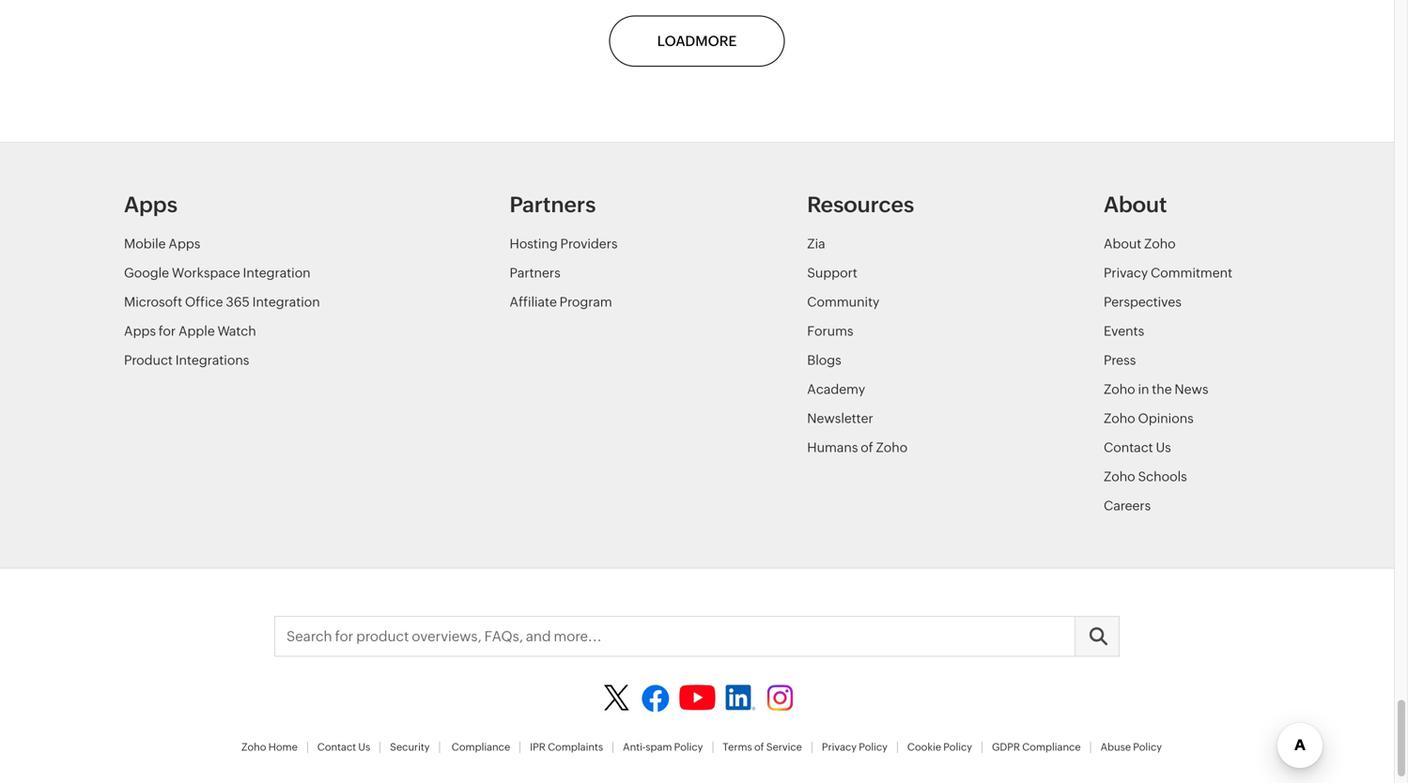 Task type: vqa. For each thing, say whether or not it's contained in the screenshot.
1st "compliance" from the right
yes



Task type: describe. For each thing, give the bounding box(es) containing it.
policy for privacy policy
[[859, 742, 888, 754]]

zoho opinions
[[1104, 411, 1194, 426]]

contact us for contact us link to the top
[[1104, 440, 1172, 455]]

apps for apps for apple watch
[[124, 324, 156, 339]]

us for bottom contact us link
[[358, 742, 370, 754]]

ipr
[[530, 742, 546, 754]]

loadmore link
[[609, 16, 785, 67]]

contact us for bottom contact us link
[[317, 742, 370, 754]]

cookie policy link
[[908, 742, 973, 754]]

zoho for home
[[242, 742, 266, 754]]

careers
[[1104, 499, 1151, 514]]

zoho schools
[[1104, 470, 1188, 485]]

anti-spam policy
[[623, 742, 703, 754]]

apps for apple watch
[[124, 324, 256, 339]]

google workspace integration
[[124, 266, 311, 281]]

abuse
[[1101, 742, 1131, 754]]

apps for apple watch link
[[124, 317, 256, 346]]

mobile apps
[[124, 237, 200, 252]]

google workspace integration link
[[124, 259, 311, 288]]

events link
[[1104, 317, 1145, 346]]

mobile
[[124, 237, 166, 252]]

loadmore
[[657, 33, 737, 49]]

anti-
[[623, 742, 646, 754]]

zoho up the privacy commitment
[[1145, 237, 1176, 252]]

apple
[[179, 324, 215, 339]]

product integrations
[[124, 353, 249, 368]]

compliance link
[[452, 742, 510, 754]]

zia
[[807, 237, 826, 252]]

watch
[[218, 324, 256, 339]]

zoho schools link
[[1104, 463, 1188, 492]]

policy for abuse policy
[[1134, 742, 1162, 754]]

integrations
[[175, 353, 249, 368]]

apps for apps
[[124, 192, 178, 217]]

support
[[807, 266, 858, 281]]

careers link
[[1104, 492, 1151, 521]]

service
[[767, 742, 802, 754]]

schools
[[1138, 470, 1188, 485]]

program
[[560, 295, 612, 310]]

365
[[226, 295, 250, 310]]

us for contact us link to the top
[[1156, 440, 1172, 455]]

zoho home link
[[242, 742, 298, 754]]

gdpr compliance
[[992, 742, 1081, 754]]

abuse policy link
[[1101, 742, 1162, 754]]

blogs link
[[807, 346, 842, 375]]

office
[[185, 295, 223, 310]]

zia link
[[807, 229, 826, 259]]

humans of zoho link
[[807, 433, 908, 463]]

2 partners from the top
[[510, 266, 561, 281]]

hosting providers
[[510, 237, 618, 252]]

contact for bottom contact us link
[[317, 742, 356, 754]]

microsoft office 365 integration
[[124, 295, 320, 310]]

about zoho link
[[1104, 229, 1176, 259]]

abuse policy
[[1101, 742, 1162, 754]]

security link
[[390, 742, 430, 754]]

privacy for privacy commitment
[[1104, 266, 1149, 281]]

terms of service link
[[723, 742, 802, 754]]

partners link
[[510, 259, 561, 288]]

0 vertical spatial contact us link
[[1104, 433, 1172, 463]]

community link
[[807, 288, 880, 317]]

zoho for in
[[1104, 382, 1136, 397]]

microsoft
[[124, 295, 182, 310]]

newsletter link
[[807, 404, 874, 433]]

complaints
[[548, 742, 603, 754]]

affiliate
[[510, 295, 557, 310]]

2 compliance from the left
[[1023, 742, 1081, 754]]

of for terms
[[755, 742, 764, 754]]

gdpr compliance link
[[992, 742, 1081, 754]]

forums link
[[807, 317, 854, 346]]

affiliate program link
[[510, 288, 612, 317]]

for
[[159, 324, 176, 339]]

privacy for privacy policy
[[822, 742, 857, 754]]

about for about zoho
[[1104, 237, 1142, 252]]

cookie policy
[[908, 742, 973, 754]]

anti-spam policy link
[[623, 742, 703, 754]]

terms
[[723, 742, 752, 754]]

policy for cookie policy
[[944, 742, 973, 754]]

academy link
[[807, 375, 866, 404]]



Task type: locate. For each thing, give the bounding box(es) containing it.
1 vertical spatial integration
[[252, 295, 320, 310]]

press
[[1104, 353, 1136, 368]]

1 vertical spatial about
[[1104, 237, 1142, 252]]

about
[[1104, 192, 1168, 217], [1104, 237, 1142, 252]]

0 horizontal spatial contact
[[317, 742, 356, 754]]

1 vertical spatial apps
[[169, 237, 200, 252]]

0 horizontal spatial us
[[358, 742, 370, 754]]

4 policy from the left
[[1134, 742, 1162, 754]]

zoho left 'in'
[[1104, 382, 1136, 397]]

zoho for schools
[[1104, 470, 1136, 485]]

ipr complaints
[[530, 742, 603, 754]]

mobile apps link
[[124, 229, 200, 259]]

academy
[[807, 382, 866, 397]]

zoho left home
[[242, 742, 266, 754]]

contact right home
[[317, 742, 356, 754]]

product integrations link
[[124, 346, 249, 375]]

security
[[390, 742, 430, 754]]

blogs
[[807, 353, 842, 368]]

partners down the hosting
[[510, 266, 561, 281]]

0 horizontal spatial contact us
[[317, 742, 370, 754]]

spam
[[646, 742, 672, 754]]

1 partners from the top
[[510, 192, 596, 217]]

policy left cookie
[[859, 742, 888, 754]]

perspectives
[[1104, 295, 1182, 310]]

affiliate program
[[510, 295, 612, 310]]

terms of service
[[723, 742, 802, 754]]

contact up zoho schools
[[1104, 440, 1154, 455]]

1 horizontal spatial compliance
[[1023, 742, 1081, 754]]

us up schools
[[1156, 440, 1172, 455]]

1 horizontal spatial of
[[861, 440, 874, 455]]

1 vertical spatial contact us link
[[317, 742, 370, 754]]

of
[[861, 440, 874, 455], [755, 742, 764, 754]]

press link
[[1104, 346, 1136, 375]]

1 vertical spatial partners
[[510, 266, 561, 281]]

the
[[1152, 382, 1172, 397]]

1 vertical spatial us
[[358, 742, 370, 754]]

microsoft office 365 integration link
[[124, 288, 320, 317]]

community
[[807, 295, 880, 310]]

0 vertical spatial partners
[[510, 192, 596, 217]]

1 horizontal spatial us
[[1156, 440, 1172, 455]]

0 horizontal spatial privacy
[[822, 742, 857, 754]]

newsletter
[[807, 411, 874, 426]]

workspace
[[172, 266, 240, 281]]

contact
[[1104, 440, 1154, 455], [317, 742, 356, 754]]

integration right '365'
[[252, 295, 320, 310]]

privacy policy
[[822, 742, 888, 754]]

partners
[[510, 192, 596, 217], [510, 266, 561, 281]]

about up the privacy commitment
[[1104, 237, 1142, 252]]

events
[[1104, 324, 1145, 339]]

1 vertical spatial privacy
[[822, 742, 857, 754]]

1 horizontal spatial contact us link
[[1104, 433, 1172, 463]]

2 vertical spatial apps
[[124, 324, 156, 339]]

partners up hosting providers link on the left
[[510, 192, 596, 217]]

0 vertical spatial of
[[861, 440, 874, 455]]

1 horizontal spatial privacy
[[1104, 266, 1149, 281]]

home
[[268, 742, 298, 754]]

integration up '365'
[[243, 266, 311, 281]]

cookie
[[908, 742, 942, 754]]

1 horizontal spatial contact us
[[1104, 440, 1172, 455]]

2 policy from the left
[[859, 742, 888, 754]]

0 vertical spatial about
[[1104, 192, 1168, 217]]

integration
[[243, 266, 311, 281], [252, 295, 320, 310]]

0 vertical spatial us
[[1156, 440, 1172, 455]]

apps up workspace
[[169, 237, 200, 252]]

policy right abuse
[[1134, 742, 1162, 754]]

zoho opinions link
[[1104, 404, 1194, 433]]

apps
[[124, 192, 178, 217], [169, 237, 200, 252], [124, 324, 156, 339]]

compliance right gdpr
[[1023, 742, 1081, 754]]

zoho left opinions
[[1104, 411, 1136, 426]]

humans
[[807, 440, 858, 455]]

apps up mobile
[[124, 192, 178, 217]]

of for humans
[[861, 440, 874, 455]]

0 horizontal spatial of
[[755, 742, 764, 754]]

gdpr
[[992, 742, 1021, 754]]

of right terms
[[755, 742, 764, 754]]

contact us link
[[1104, 433, 1172, 463], [317, 742, 370, 754]]

us
[[1156, 440, 1172, 455], [358, 742, 370, 754]]

of right humans at the right of the page
[[861, 440, 874, 455]]

forums
[[807, 324, 854, 339]]

resources
[[807, 192, 915, 217]]

0 vertical spatial integration
[[243, 266, 311, 281]]

0 horizontal spatial compliance
[[452, 742, 510, 754]]

perspectives link
[[1104, 288, 1182, 317]]

about zoho
[[1104, 237, 1176, 252]]

about up about zoho at the top right
[[1104, 192, 1168, 217]]

zoho up careers
[[1104, 470, 1136, 485]]

privacy policy link
[[822, 742, 888, 754]]

about for about
[[1104, 192, 1168, 217]]

contact for contact us link to the top
[[1104, 440, 1154, 455]]

zoho
[[1145, 237, 1176, 252], [1104, 382, 1136, 397], [1104, 411, 1136, 426], [876, 440, 908, 455], [1104, 470, 1136, 485], [242, 742, 266, 754]]

contact us up zoho schools
[[1104, 440, 1172, 455]]

privacy commitment
[[1104, 266, 1233, 281]]

1 compliance from the left
[[452, 742, 510, 754]]

0 horizontal spatial contact us link
[[317, 742, 370, 754]]

providers
[[561, 237, 618, 252]]

1 policy from the left
[[674, 742, 703, 754]]

zoho for opinions
[[1104, 411, 1136, 426]]

apps left for
[[124, 324, 156, 339]]

1 about from the top
[[1104, 192, 1168, 217]]

Search for product overviews, FAQs, and more... text field
[[275, 618, 1119, 657]]

1 vertical spatial contact
[[317, 742, 356, 754]]

zoho right humans at the right of the page
[[876, 440, 908, 455]]

google
[[124, 266, 169, 281]]

ipr complaints link
[[530, 742, 603, 754]]

in
[[1138, 382, 1150, 397]]

policy right cookie
[[944, 742, 973, 754]]

privacy right service
[[822, 742, 857, 754]]

3 policy from the left
[[944, 742, 973, 754]]

commitment
[[1151, 266, 1233, 281]]

hosting
[[510, 237, 558, 252]]

0 vertical spatial contact us
[[1104, 440, 1172, 455]]

hosting providers link
[[510, 229, 618, 259]]

us left security link
[[358, 742, 370, 754]]

compliance
[[452, 742, 510, 754], [1023, 742, 1081, 754]]

2 about from the top
[[1104, 237, 1142, 252]]

zoho home
[[242, 742, 298, 754]]

contact us link right home
[[317, 742, 370, 754]]

privacy down about zoho at the top right
[[1104, 266, 1149, 281]]

1 vertical spatial contact us
[[317, 742, 370, 754]]

zoho in the news link
[[1104, 375, 1209, 404]]

0 vertical spatial contact
[[1104, 440, 1154, 455]]

contact us link up zoho schools
[[1104, 433, 1172, 463]]

humans of zoho
[[807, 440, 908, 455]]

policy right spam
[[674, 742, 703, 754]]

support link
[[807, 259, 858, 288]]

0 vertical spatial privacy
[[1104, 266, 1149, 281]]

compliance left ipr
[[452, 742, 510, 754]]

opinions
[[1138, 411, 1194, 426]]

1 horizontal spatial contact
[[1104, 440, 1154, 455]]

1 vertical spatial of
[[755, 742, 764, 754]]

zoho in the news
[[1104, 382, 1209, 397]]

contact us right home
[[317, 742, 370, 754]]

privacy commitment link
[[1104, 259, 1233, 288]]

policy
[[674, 742, 703, 754], [859, 742, 888, 754], [944, 742, 973, 754], [1134, 742, 1162, 754]]

product
[[124, 353, 173, 368]]

0 vertical spatial apps
[[124, 192, 178, 217]]



